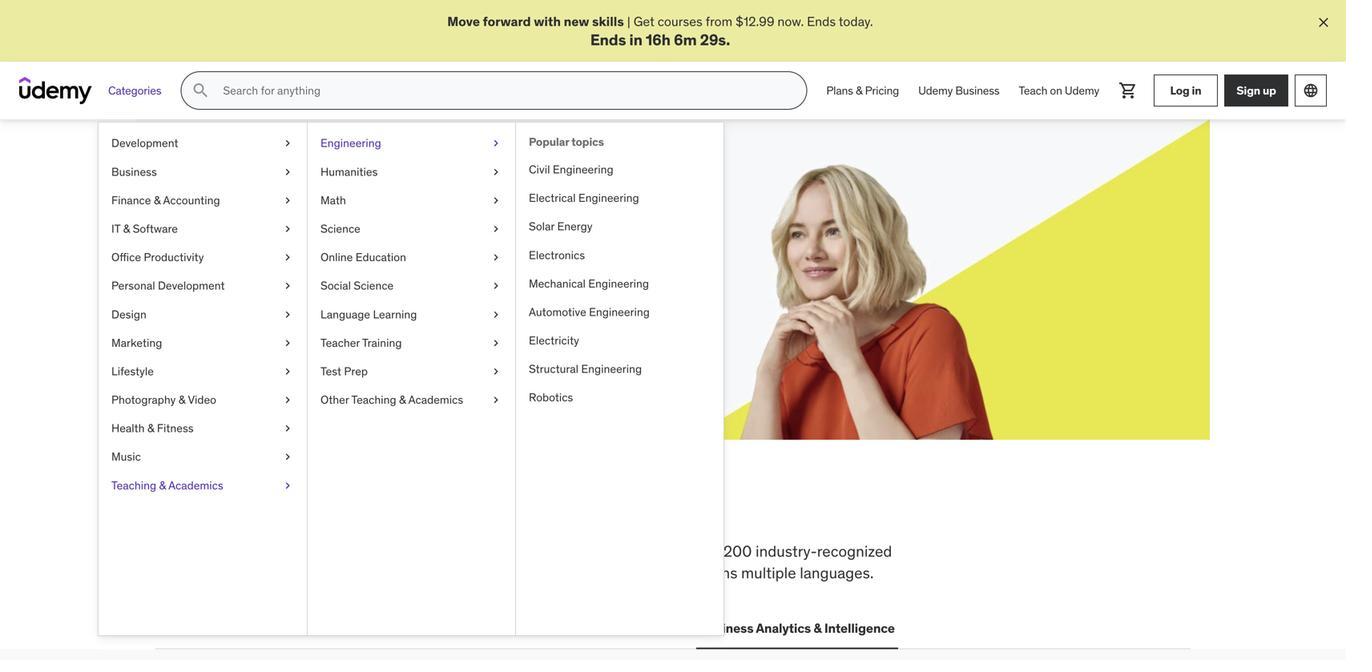 Task type: locate. For each thing, give the bounding box(es) containing it.
xsmall image inside engineering link
[[490, 136, 502, 151]]

content
[[612, 542, 665, 561]]

electricity link
[[516, 327, 724, 355]]

0 vertical spatial development
[[111, 136, 178, 150]]

it for it certifications
[[288, 620, 299, 637]]

engineering link
[[308, 129, 515, 158]]

xsmall image for teacher training
[[490, 335, 502, 351]]

teach
[[1019, 83, 1048, 98]]

rounded
[[429, 563, 485, 582]]

1 vertical spatial development
[[158, 279, 225, 293]]

0 vertical spatial academics
[[408, 393, 463, 407]]

today. down potential
[[317, 247, 351, 263]]

today. right 'now.'
[[839, 13, 873, 30]]

automotive engineering
[[529, 305, 650, 319]]

language
[[321, 307, 370, 322]]

xsmall image left the robotics
[[490, 392, 502, 408]]

development for personal
[[158, 279, 225, 293]]

1 vertical spatial for
[[420, 229, 436, 245]]

xsmall image left structural
[[490, 364, 502, 380]]

in right log
[[1192, 83, 1202, 98]]

video
[[188, 393, 216, 407]]

2 horizontal spatial for
[[669, 542, 687, 561]]

xsmall image inside marketing link
[[281, 335, 294, 351]]

&
[[856, 83, 863, 98], [154, 193, 161, 207], [123, 222, 130, 236], [179, 393, 185, 407], [399, 393, 406, 407], [147, 421, 154, 436], [159, 478, 166, 493], [814, 620, 822, 637]]

all
[[155, 489, 202, 531]]

0 horizontal spatial in
[[505, 489, 536, 531]]

xsmall image inside photography & video link
[[281, 392, 294, 408]]

xsmall image left "civil"
[[490, 164, 502, 180]]

xsmall image left test
[[281, 364, 294, 380]]

xsmall image for math
[[490, 193, 502, 208]]

certifications
[[301, 620, 383, 637]]

1 horizontal spatial teaching
[[351, 393, 396, 407]]

xsmall image left electrical
[[490, 193, 502, 208]]

science up online
[[321, 222, 361, 236]]

& right finance
[[154, 193, 161, 207]]

& left video
[[179, 393, 185, 407]]

your up a
[[332, 189, 390, 223]]

1 vertical spatial with
[[341, 229, 365, 245]]

now.
[[778, 13, 804, 30]]

business
[[956, 83, 1000, 98], [111, 165, 157, 179], [699, 620, 754, 637]]

with left new
[[534, 13, 561, 30]]

communication button
[[582, 609, 683, 648]]

xsmall image inside health & fitness link
[[281, 421, 294, 437]]

business inside udemy business 'link'
[[956, 83, 1000, 98]]

electrical
[[529, 191, 576, 205]]

engineering down electricity link
[[581, 362, 642, 376]]

for up potential
[[290, 189, 327, 223]]

marketing
[[111, 336, 162, 350]]

1 vertical spatial your
[[259, 229, 284, 245]]

2 udemy from the left
[[1065, 83, 1100, 98]]

xsmall image inside music link
[[281, 449, 294, 465]]

business up finance
[[111, 165, 157, 179]]

& for pricing
[[856, 83, 863, 98]]

0 horizontal spatial udemy
[[918, 83, 953, 98]]

test prep
[[321, 364, 368, 379]]

1 horizontal spatial academics
[[408, 393, 463, 407]]

& inside button
[[814, 620, 822, 637]]

1 vertical spatial in
[[1192, 83, 1202, 98]]

0 vertical spatial science
[[321, 222, 361, 236]]

log
[[1170, 83, 1190, 98]]

xsmall image left teacher
[[281, 335, 294, 351]]

solar
[[529, 219, 555, 234]]

development down categories dropdown button
[[111, 136, 178, 150]]

xsmall image inside design link
[[281, 307, 294, 322]]

xsmall image inside personal development link
[[281, 278, 294, 294]]

& right plans
[[856, 83, 863, 98]]

1 vertical spatial today.
[[317, 247, 351, 263]]

engineering element
[[515, 123, 724, 636]]

get
[[634, 13, 655, 30]]

1 horizontal spatial in
[[629, 30, 643, 49]]

xsmall image for test prep
[[490, 364, 502, 380]]

from
[[706, 13, 733, 30]]

online education link
[[308, 243, 515, 272]]

including
[[512, 542, 574, 561]]

health
[[111, 421, 145, 436]]

it inside button
[[288, 620, 299, 637]]

0 vertical spatial in
[[629, 30, 643, 49]]

web
[[159, 620, 186, 637]]

engineering for mechanical
[[588, 276, 649, 291]]

0 vertical spatial it
[[111, 222, 120, 236]]

xsmall image inside office productivity link
[[281, 250, 294, 265]]

web development
[[159, 620, 269, 637]]

it left the certifications
[[288, 620, 299, 637]]

xsmall image for business
[[281, 164, 294, 180]]

& right health
[[147, 421, 154, 436]]

today. inside move forward with new skills | get courses from $12.99 now. ends today. ends in 16h 6m 29s .
[[839, 13, 873, 30]]

xsmall image left electronics
[[490, 250, 502, 265]]

& up office
[[123, 222, 130, 236]]

& inside "link"
[[856, 83, 863, 98]]

business inside business link
[[111, 165, 157, 179]]

2 horizontal spatial business
[[956, 83, 1000, 98]]

it for it & software
[[111, 222, 120, 236]]

1 udemy from the left
[[918, 83, 953, 98]]

udemy right pricing in the top of the page
[[918, 83, 953, 98]]

prep
[[344, 364, 368, 379]]

finance
[[111, 193, 151, 207]]

civil engineering link
[[516, 155, 724, 184]]

office productivity
[[111, 250, 204, 265]]

up
[[1263, 83, 1276, 98]]

business for business analytics & intelligence
[[699, 620, 754, 637]]

future
[[395, 189, 473, 223]]

1 horizontal spatial udemy
[[1065, 83, 1100, 98]]

0 horizontal spatial today.
[[317, 247, 351, 263]]

development
[[111, 136, 178, 150], [158, 279, 225, 293], [189, 620, 269, 637]]

in up including
[[505, 489, 536, 531]]

xsmall image inside math link
[[490, 193, 502, 208]]

personal development link
[[99, 272, 307, 300]]

analytics
[[756, 620, 811, 637]]

shopping cart with 0 items image
[[1119, 81, 1138, 100]]

0 vertical spatial your
[[332, 189, 390, 223]]

data science
[[487, 620, 566, 637]]

photography & video link
[[99, 386, 307, 414]]

engineering down civil engineering link
[[578, 191, 639, 205]]

2 horizontal spatial in
[[1192, 83, 1202, 98]]

skills
[[592, 13, 624, 30], [266, 489, 352, 531], [343, 542, 377, 561]]

xsmall image inside social science link
[[490, 278, 502, 294]]

1 vertical spatial academics
[[168, 478, 223, 493]]

xsmall image for other teaching & academics
[[490, 392, 502, 408]]

1 vertical spatial business
[[111, 165, 157, 179]]

xsmall image inside the humanities link
[[490, 164, 502, 180]]

xsmall image for office productivity
[[281, 250, 294, 265]]

it
[[111, 222, 120, 236], [288, 620, 299, 637]]

it up office
[[111, 222, 120, 236]]

udemy
[[918, 83, 953, 98], [1065, 83, 1100, 98]]

for up 'and' on the bottom
[[669, 542, 687, 561]]

course
[[378, 229, 417, 245]]

xsmall image inside test prep link
[[490, 364, 502, 380]]

it & software link
[[99, 215, 307, 243]]

to
[[380, 542, 394, 561]]

electricity
[[529, 333, 579, 348]]

communication
[[585, 620, 680, 637]]

log in link
[[1154, 75, 1218, 107]]

teaching down music
[[111, 478, 156, 493]]

academics inside other teaching & academics link
[[408, 393, 463, 407]]

civil engineering
[[529, 162, 614, 177]]

academics inside teaching & academics link
[[168, 478, 223, 493]]

0 horizontal spatial with
[[341, 229, 365, 245]]

for right 'course'
[[420, 229, 436, 245]]

leadership
[[402, 620, 468, 637]]

science up language learning
[[354, 279, 394, 293]]

engineering down mechanical engineering link
[[589, 305, 650, 319]]

2 vertical spatial development
[[189, 620, 269, 637]]

your
[[332, 189, 390, 223], [259, 229, 284, 245]]

with inside "skills for your future expand your potential with a course for as little as $12.99. sale ends today."
[[341, 229, 365, 245]]

1 horizontal spatial with
[[534, 13, 561, 30]]

skills left |
[[592, 13, 624, 30]]

1 horizontal spatial it
[[288, 620, 299, 637]]

development down office productivity link
[[158, 279, 225, 293]]

xsmall image inside online education link
[[490, 250, 502, 265]]

structural engineering link
[[516, 355, 724, 384]]

choose a language image
[[1303, 83, 1319, 99]]

robotics link
[[516, 384, 724, 412]]

udemy right on
[[1065, 83, 1100, 98]]

0 horizontal spatial as
[[439, 229, 452, 245]]

for
[[290, 189, 327, 223], [420, 229, 436, 245], [669, 542, 687, 561]]

0 horizontal spatial academics
[[168, 478, 223, 493]]

skills up workplace
[[266, 489, 352, 531]]

close image
[[1316, 14, 1332, 30]]

forward
[[483, 13, 531, 30]]

xsmall image inside lifestyle link
[[281, 364, 294, 380]]

xsmall image for social science
[[490, 278, 502, 294]]

xsmall image inside the finance & accounting link
[[281, 193, 294, 208]]

solar energy link
[[516, 213, 724, 241]]

prep
[[577, 542, 609, 561]]

popular topics
[[529, 135, 604, 149]]

development for web
[[189, 620, 269, 637]]

your up the sale at the top of page
[[259, 229, 284, 245]]

categories button
[[99, 71, 171, 110]]

engineering
[[321, 136, 381, 150], [553, 162, 614, 177], [578, 191, 639, 205], [588, 276, 649, 291], [589, 305, 650, 319], [581, 362, 642, 376]]

1 as from the left
[[439, 229, 452, 245]]

1 vertical spatial it
[[288, 620, 299, 637]]

business down spans
[[699, 620, 754, 637]]

0 vertical spatial business
[[956, 83, 1000, 98]]

development inside button
[[189, 620, 269, 637]]

2 vertical spatial science
[[518, 620, 566, 637]]

1 vertical spatial science
[[354, 279, 394, 293]]

1 horizontal spatial for
[[420, 229, 436, 245]]

1 horizontal spatial your
[[332, 189, 390, 223]]

academics down test prep link
[[408, 393, 463, 407]]

xsmall image for development
[[281, 136, 294, 151]]

need
[[421, 489, 499, 531]]

skills up supports
[[343, 542, 377, 561]]

engineering down topics
[[553, 162, 614, 177]]

xsmall image inside other teaching & academics link
[[490, 392, 502, 408]]

technical
[[398, 542, 459, 561]]

science right data
[[518, 620, 566, 637]]

xsmall image inside science link
[[490, 221, 502, 237]]

0 horizontal spatial it
[[111, 222, 120, 236]]

as
[[439, 229, 452, 245], [483, 229, 496, 245]]

xsmall image for humanities
[[490, 164, 502, 180]]

in down |
[[629, 30, 643, 49]]

intelligence
[[825, 620, 895, 637]]

xsmall image
[[490, 164, 502, 180], [490, 193, 502, 208], [490, 250, 502, 265], [281, 335, 294, 351], [281, 364, 294, 380], [490, 364, 502, 380], [281, 392, 294, 408], [490, 392, 502, 408]]

teacher training
[[321, 336, 402, 350]]

0 vertical spatial teaching
[[351, 393, 396, 407]]

0 vertical spatial with
[[534, 13, 561, 30]]

engineering for electrical
[[578, 191, 639, 205]]

Search for anything text field
[[220, 77, 787, 104]]

xsmall image inside it & software link
[[281, 221, 294, 237]]

1 horizontal spatial today.
[[839, 13, 873, 30]]

xsmall image for science
[[490, 221, 502, 237]]

all the skills you need in one place
[[155, 489, 689, 531]]

teacher
[[321, 336, 360, 350]]

0 vertical spatial skills
[[592, 13, 624, 30]]

1 horizontal spatial as
[[483, 229, 496, 245]]

0 vertical spatial today.
[[839, 13, 873, 30]]

skills inside covering critical workplace skills to technical topics, including prep content for over 200 industry-recognized certifications, our catalog supports well-rounded professional development and spans multiple languages.
[[343, 542, 377, 561]]

mechanical engineering
[[529, 276, 649, 291]]

finance & accounting link
[[99, 186, 307, 215]]

as left little
[[439, 229, 452, 245]]

xsmall image for finance & accounting
[[281, 193, 294, 208]]

0 horizontal spatial for
[[290, 189, 327, 223]]

recognized
[[817, 542, 892, 561]]

marketing link
[[99, 329, 307, 357]]

1 horizontal spatial business
[[699, 620, 754, 637]]

teaching down prep
[[351, 393, 396, 407]]

xsmall image for music
[[281, 449, 294, 465]]

2 vertical spatial for
[[669, 542, 687, 561]]

xsmall image left other
[[281, 392, 294, 408]]

academics down music link
[[168, 478, 223, 493]]

for inside covering critical workplace skills to technical topics, including prep content for over 200 industry-recognized certifications, our catalog supports well-rounded professional development and spans multiple languages.
[[669, 542, 687, 561]]

1 vertical spatial teaching
[[111, 478, 156, 493]]

1 vertical spatial skills
[[266, 489, 352, 531]]

xsmall image inside teaching & academics link
[[281, 478, 294, 494]]

ends
[[807, 13, 836, 30], [590, 30, 626, 49]]

with left a
[[341, 229, 365, 245]]

solar energy
[[529, 219, 593, 234]]

xsmall image inside development link
[[281, 136, 294, 151]]

xsmall image for teaching & academics
[[281, 478, 294, 494]]

2 vertical spatial skills
[[343, 542, 377, 561]]

lifestyle
[[111, 364, 154, 379]]

business inside "business analytics & intelligence" button
[[699, 620, 754, 637]]

social science link
[[308, 272, 515, 300]]

sign up
[[1237, 83, 1276, 98]]

xsmall image inside business link
[[281, 164, 294, 180]]

well-
[[395, 563, 429, 582]]

& down music link
[[159, 478, 166, 493]]

0 horizontal spatial business
[[111, 165, 157, 179]]

submit search image
[[191, 81, 210, 100]]

0 horizontal spatial teaching
[[111, 478, 156, 493]]

engineering down electronics link
[[588, 276, 649, 291]]

& right analytics
[[814, 620, 822, 637]]

as right little
[[483, 229, 496, 245]]

business left teach
[[956, 83, 1000, 98]]

data
[[487, 620, 516, 637]]

development
[[576, 563, 665, 582]]

xsmall image inside language learning link
[[490, 307, 502, 322]]

2 vertical spatial business
[[699, 620, 754, 637]]

xsmall image inside teacher training link
[[490, 335, 502, 351]]

science inside button
[[518, 620, 566, 637]]

development right web
[[189, 620, 269, 637]]

xsmall image
[[281, 136, 294, 151], [490, 136, 502, 151], [281, 164, 294, 180], [281, 193, 294, 208], [281, 221, 294, 237], [490, 221, 502, 237], [281, 250, 294, 265], [281, 278, 294, 294], [490, 278, 502, 294], [281, 307, 294, 322], [490, 307, 502, 322], [490, 335, 502, 351], [281, 421, 294, 437], [281, 449, 294, 465], [281, 478, 294, 494]]

music
[[111, 450, 141, 464]]



Task type: vqa. For each thing, say whether or not it's contained in the screenshot.
'completion'
no



Task type: describe. For each thing, give the bounding box(es) containing it.
xsmall image for lifestyle
[[281, 364, 294, 380]]

software
[[133, 222, 178, 236]]

udemy business link
[[909, 71, 1009, 110]]

teacher training link
[[308, 329, 515, 357]]

sign up link
[[1225, 75, 1289, 107]]

$12.99.
[[213, 247, 255, 263]]

structural
[[529, 362, 579, 376]]

$12.99
[[736, 13, 775, 30]]

math
[[321, 193, 346, 207]]

other
[[321, 393, 349, 407]]

photography & video
[[111, 393, 216, 407]]

0 horizontal spatial ends
[[590, 30, 626, 49]]

skills inside move forward with new skills | get courses from $12.99 now. ends today. ends in 16h 6m 29s .
[[592, 13, 624, 30]]

xsmall image for marketing
[[281, 335, 294, 351]]

skills for your future expand your potential with a course for as little as $12.99. sale ends today.
[[213, 189, 496, 263]]

teach on udemy link
[[1009, 71, 1109, 110]]

xsmall image for it & software
[[281, 221, 294, 237]]

teach on udemy
[[1019, 83, 1100, 98]]

courses
[[658, 13, 703, 30]]

200
[[724, 542, 752, 561]]

xsmall image for engineering
[[490, 136, 502, 151]]

office
[[111, 250, 141, 265]]

xsmall image for health & fitness
[[281, 421, 294, 437]]

humanities link
[[308, 158, 515, 186]]

business analytics & intelligence
[[699, 620, 895, 637]]

2 as from the left
[[483, 229, 496, 245]]

potential
[[287, 229, 338, 245]]

for for workplace
[[669, 542, 687, 561]]

productivity
[[144, 250, 204, 265]]

log in
[[1170, 83, 1202, 98]]

office productivity link
[[99, 243, 307, 272]]

electrical engineering
[[529, 191, 639, 205]]

xsmall image for personal development
[[281, 278, 294, 294]]

humanities
[[321, 165, 378, 179]]

electronics link
[[516, 241, 724, 270]]

learning
[[373, 307, 417, 322]]

and
[[668, 563, 694, 582]]

mechanical
[[529, 276, 586, 291]]

expand
[[213, 229, 256, 245]]

with inside move forward with new skills | get courses from $12.99 now. ends today. ends in 16h 6m 29s .
[[534, 13, 561, 30]]

business analytics & intelligence button
[[696, 609, 898, 648]]

automotive engineering link
[[516, 298, 724, 327]]

business for business
[[111, 165, 157, 179]]

social science
[[321, 279, 394, 293]]

fitness
[[157, 421, 194, 436]]

sale
[[258, 247, 283, 263]]

engineering for automotive
[[589, 305, 650, 319]]

health & fitness
[[111, 421, 194, 436]]

a
[[368, 229, 375, 245]]

& for fitness
[[147, 421, 154, 436]]

robotics
[[529, 390, 573, 405]]

engineering up humanities
[[321, 136, 381, 150]]

pricing
[[865, 83, 899, 98]]

on
[[1050, 83, 1062, 98]]

personal development
[[111, 279, 225, 293]]

|
[[627, 13, 631, 30]]

music link
[[99, 443, 307, 471]]

16h 6m 29s
[[646, 30, 726, 49]]

udemy inside 'link'
[[918, 83, 953, 98]]

little
[[455, 229, 480, 245]]

automotive
[[529, 305, 586, 319]]

engineering for civil
[[553, 162, 614, 177]]

supports
[[331, 563, 392, 582]]

it & software
[[111, 222, 178, 236]]

language learning
[[321, 307, 417, 322]]

personal
[[111, 279, 155, 293]]

the
[[208, 489, 260, 531]]

lifestyle link
[[99, 357, 307, 386]]

social
[[321, 279, 351, 293]]

.
[[726, 30, 730, 49]]

design link
[[99, 300, 307, 329]]

& for accounting
[[154, 193, 161, 207]]

in inside move forward with new skills | get courses from $12.99 now. ends today. ends in 16h 6m 29s .
[[629, 30, 643, 49]]

education
[[356, 250, 406, 265]]

photography
[[111, 393, 176, 407]]

other teaching & academics
[[321, 393, 463, 407]]

& for software
[[123, 222, 130, 236]]

today. inside "skills for your future expand your potential with a course for as little as $12.99. sale ends today."
[[317, 247, 351, 263]]

certifications,
[[155, 563, 248, 582]]

udemy image
[[19, 77, 92, 104]]

data science button
[[484, 609, 569, 648]]

popular
[[529, 135, 569, 149]]

covering critical workplace skills to technical topics, including prep content for over 200 industry-recognized certifications, our catalog supports well-rounded professional development and spans multiple languages.
[[155, 542, 892, 582]]

catalog
[[277, 563, 328, 582]]

science for social
[[354, 279, 394, 293]]

it certifications button
[[285, 609, 386, 648]]

place
[[605, 489, 689, 531]]

engineering for structural
[[581, 362, 642, 376]]

1 horizontal spatial ends
[[807, 13, 836, 30]]

xsmall image for design
[[281, 307, 294, 322]]

design
[[111, 307, 147, 322]]

2 vertical spatial in
[[505, 489, 536, 531]]

& for academics
[[159, 478, 166, 493]]

science for data
[[518, 620, 566, 637]]

sign
[[1237, 83, 1261, 98]]

for for your
[[420, 229, 436, 245]]

& for video
[[179, 393, 185, 407]]

topics,
[[463, 542, 508, 561]]

training
[[362, 336, 402, 350]]

0 horizontal spatial your
[[259, 229, 284, 245]]

civil
[[529, 162, 550, 177]]

spans
[[697, 563, 738, 582]]

skills
[[213, 189, 285, 223]]

new
[[564, 13, 589, 30]]

xsmall image for online education
[[490, 250, 502, 265]]

xsmall image for language learning
[[490, 307, 502, 322]]

& down test prep link
[[399, 393, 406, 407]]

professional
[[489, 563, 572, 582]]

0 vertical spatial for
[[290, 189, 327, 223]]

topics
[[572, 135, 604, 149]]

xsmall image for photography & video
[[281, 392, 294, 408]]

test
[[321, 364, 341, 379]]

plans & pricing
[[827, 83, 899, 98]]



